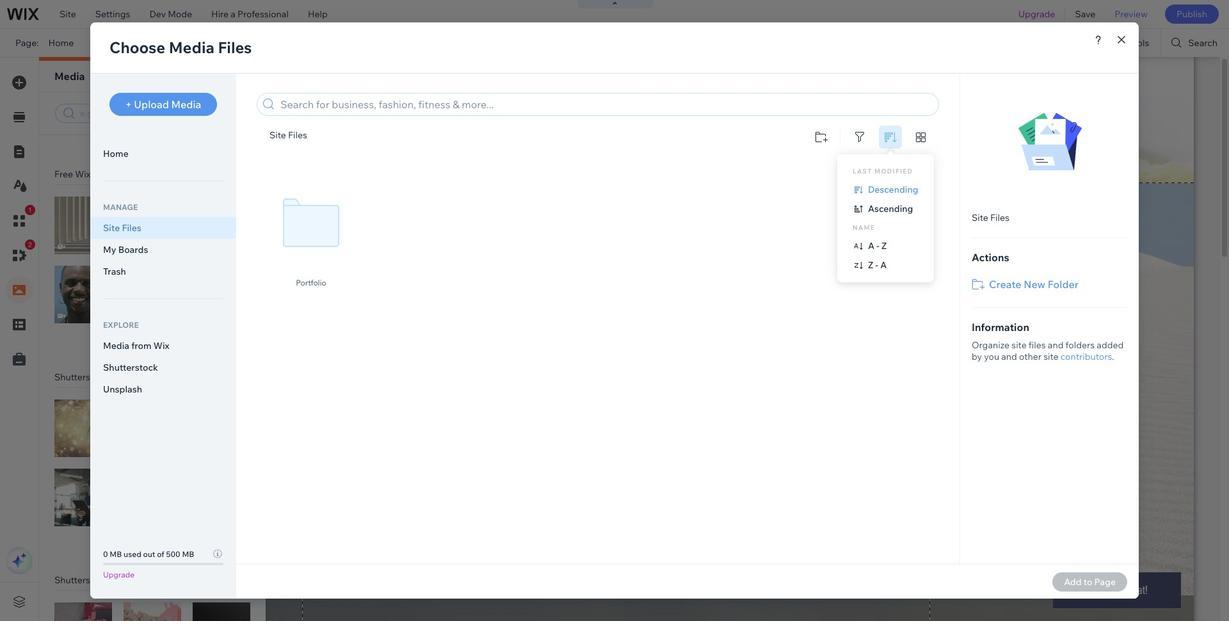Task type: describe. For each thing, give the bounding box(es) containing it.
1 more from the top
[[151, 137, 170, 147]]

tools
[[1128, 37, 1150, 49]]

shutterstock for shutterstock images
[[54, 371, 108, 383]]

help
[[308, 8, 328, 20]]

hire
[[211, 8, 229, 20]]

preview
[[1115, 8, 1148, 20]]

mode
[[168, 8, 192, 20]]

betweenimagination.com
[[235, 37, 342, 49]]

show more for shutterstock images
[[129, 543, 170, 553]]

dev mode
[[150, 8, 192, 20]]

more for free wix videos
[[151, 340, 170, 350]]

a
[[231, 8, 236, 20]]

search button
[[1162, 29, 1230, 57]]

1 show from the top
[[129, 137, 149, 147]]

1 vertical spatial videos
[[110, 575, 140, 586]]

free wix videos
[[54, 168, 122, 180]]

show more button for free wix videos
[[121, 339, 184, 352]]

dev
[[150, 8, 166, 20]]

shutterstock videos
[[54, 575, 140, 586]]

wix
[[75, 168, 91, 180]]

save button
[[1066, 0, 1106, 28]]

images
[[110, 371, 141, 383]]

site
[[60, 8, 76, 20]]

upgrade
[[1019, 8, 1056, 20]]

show for free wix videos
[[129, 340, 149, 350]]



Task type: vqa. For each thing, say whether or not it's contained in the screenshot.
'Show More' 'button'
yes



Task type: locate. For each thing, give the bounding box(es) containing it.
shutterstock images
[[54, 371, 141, 383]]

show up images
[[129, 340, 149, 350]]

3 show from the top
[[129, 543, 149, 553]]

professional
[[238, 8, 289, 20]]

0 vertical spatial more
[[151, 137, 170, 147]]

show for shutterstock images
[[129, 543, 149, 553]]

3 show more button from the top
[[121, 542, 184, 555]]

free
[[54, 168, 73, 180]]

tools button
[[1101, 29, 1161, 57]]

3 show more from the top
[[129, 543, 170, 553]]

show
[[129, 137, 149, 147], [129, 340, 149, 350], [129, 543, 149, 553]]

more
[[151, 137, 170, 147], [151, 340, 170, 350], [151, 543, 170, 553]]

e.g. business, fashion, fitness field
[[79, 107, 235, 120]]

search
[[1189, 37, 1218, 49]]

media
[[54, 70, 85, 83]]

show more button up shutterstock videos
[[121, 542, 184, 555]]

0 vertical spatial show
[[129, 137, 149, 147]]

2 vertical spatial show
[[129, 543, 149, 553]]

1 vertical spatial show more button
[[121, 339, 184, 352]]

show up shutterstock videos
[[129, 543, 149, 553]]

settings
[[95, 8, 130, 20]]

1 show more button from the top
[[121, 136, 184, 149]]

show more button up images
[[121, 339, 184, 352]]

0 vertical spatial shutterstock
[[54, 371, 108, 383]]

1 vertical spatial show more
[[129, 340, 170, 350]]

2 show from the top
[[129, 340, 149, 350]]

2 more from the top
[[151, 340, 170, 350]]

1 vertical spatial shutterstock
[[54, 575, 108, 586]]

show more button
[[121, 136, 184, 149], [121, 339, 184, 352], [121, 542, 184, 555]]

publish button
[[1166, 4, 1220, 24]]

3 more from the top
[[151, 543, 170, 553]]

2 show more button from the top
[[121, 339, 184, 352]]

hire a professional
[[211, 8, 289, 20]]

home
[[48, 37, 74, 49]]

2 vertical spatial show more button
[[121, 542, 184, 555]]

2 vertical spatial show more
[[129, 543, 170, 553]]

preview button
[[1106, 0, 1158, 28]]

shutterstock
[[54, 371, 108, 383], [54, 575, 108, 586]]

save
[[1076, 8, 1096, 20]]

2 shutterstock from the top
[[54, 575, 108, 586]]

1 vertical spatial more
[[151, 340, 170, 350]]

publish
[[1177, 8, 1208, 20]]

show more down "e.g. business, fashion, fitness" field
[[129, 137, 170, 147]]

show down "e.g. business, fashion, fitness" field
[[129, 137, 149, 147]]

show more
[[129, 137, 170, 147], [129, 340, 170, 350], [129, 543, 170, 553]]

show more button down "e.g. business, fashion, fitness" field
[[121, 136, 184, 149]]

0 vertical spatial show more
[[129, 137, 170, 147]]

2 vertical spatial more
[[151, 543, 170, 553]]

0 vertical spatial show more button
[[121, 136, 184, 149]]

2 show more from the top
[[129, 340, 170, 350]]

1 vertical spatial show
[[129, 340, 149, 350]]

0 vertical spatial videos
[[93, 168, 122, 180]]

show more button for shutterstock images
[[121, 542, 184, 555]]

shutterstock for shutterstock videos
[[54, 575, 108, 586]]

show more for free wix videos
[[129, 340, 170, 350]]

1 show more from the top
[[129, 137, 170, 147]]

more for shutterstock images
[[151, 543, 170, 553]]

1 shutterstock from the top
[[54, 371, 108, 383]]

videos
[[93, 168, 122, 180], [110, 575, 140, 586]]

show more up shutterstock videos
[[129, 543, 170, 553]]

show more up images
[[129, 340, 170, 350]]



